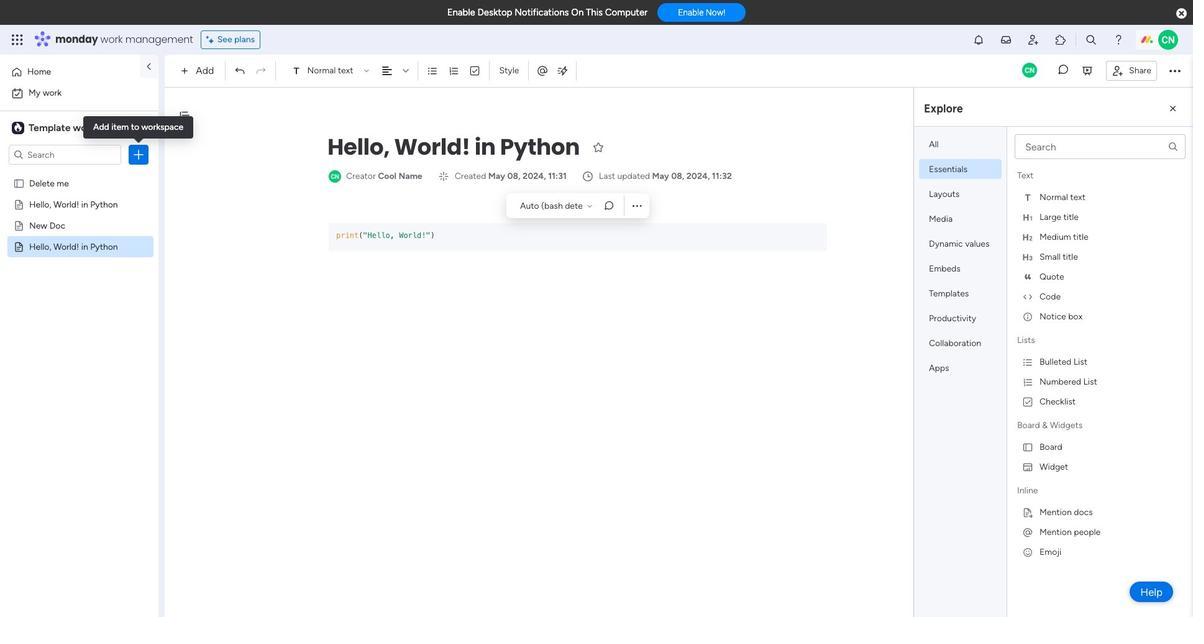 Task type: vqa. For each thing, say whether or not it's contained in the screenshot.
search field
yes



Task type: locate. For each thing, give the bounding box(es) containing it.
cool name image
[[1158, 30, 1178, 50]]

None search field
[[1015, 134, 1186, 159]]

mention image
[[537, 64, 549, 77]]

0 vertical spatial option
[[7, 62, 132, 82]]

2 public board image from the top
[[13, 198, 25, 210]]

dynamic values image
[[556, 65, 569, 77]]

v2 ellipsis image
[[1169, 63, 1181, 79]]

help image
[[1112, 34, 1125, 46]]

see plans image
[[206, 33, 217, 47]]

update feed image
[[1000, 34, 1012, 46]]

button padding image
[[1167, 103, 1179, 115]]

search everything image
[[1085, 34, 1097, 46]]

public board image
[[13, 177, 25, 189], [13, 198, 25, 210], [13, 219, 25, 231], [13, 240, 25, 252]]

option
[[7, 62, 132, 82], [7, 83, 151, 103], [0, 172, 158, 174]]

list box
[[0, 170, 158, 425]]

list item
[[919, 134, 1002, 154], [919, 159, 1002, 179], [919, 184, 1002, 204], [1012, 187, 1188, 207], [1012, 207, 1188, 227], [919, 209, 1002, 229], [1012, 227, 1188, 247], [919, 234, 1002, 254], [1012, 247, 1188, 267], [919, 258, 1002, 278], [1012, 267, 1188, 286], [919, 283, 1002, 303], [1012, 286, 1188, 306], [1012, 306, 1188, 326], [919, 308, 1002, 328], [919, 333, 1002, 353], [1012, 352, 1188, 372], [919, 358, 1002, 378], [1012, 372, 1188, 391], [1012, 391, 1188, 411], [1012, 437, 1188, 457], [1012, 457, 1188, 477], [1012, 502, 1188, 522], [1012, 522, 1188, 542], [1012, 542, 1188, 562]]

checklist image
[[469, 65, 481, 76]]

numbered list image
[[448, 65, 459, 76]]

bulleted list image
[[427, 65, 438, 76]]

None field
[[324, 131, 583, 163]]

1 public board image from the top
[[13, 177, 25, 189]]

options image
[[132, 149, 145, 161]]

workspace image
[[14, 121, 22, 135]]

select product image
[[11, 34, 24, 46]]

board activity image
[[1022, 62, 1037, 77]]

dapulse close image
[[1176, 7, 1187, 20]]



Task type: describe. For each thing, give the bounding box(es) containing it.
monday marketplace image
[[1054, 34, 1067, 46]]

workspace image
[[12, 121, 24, 135]]

4 public board image from the top
[[13, 240, 25, 252]]

Search search field
[[1015, 134, 1186, 159]]

2 vertical spatial option
[[0, 172, 158, 174]]

invite members image
[[1027, 34, 1040, 46]]

notifications image
[[972, 34, 985, 46]]

add to favorites image
[[592, 141, 605, 153]]

undo ⌘+z image
[[235, 65, 246, 76]]

Search in workspace field
[[26, 148, 104, 162]]

search image
[[1168, 141, 1179, 152]]

1 vertical spatial option
[[7, 83, 151, 103]]

workspace selection element
[[12, 121, 122, 135]]

3 public board image from the top
[[13, 219, 25, 231]]

more actions image
[[631, 199, 643, 212]]



